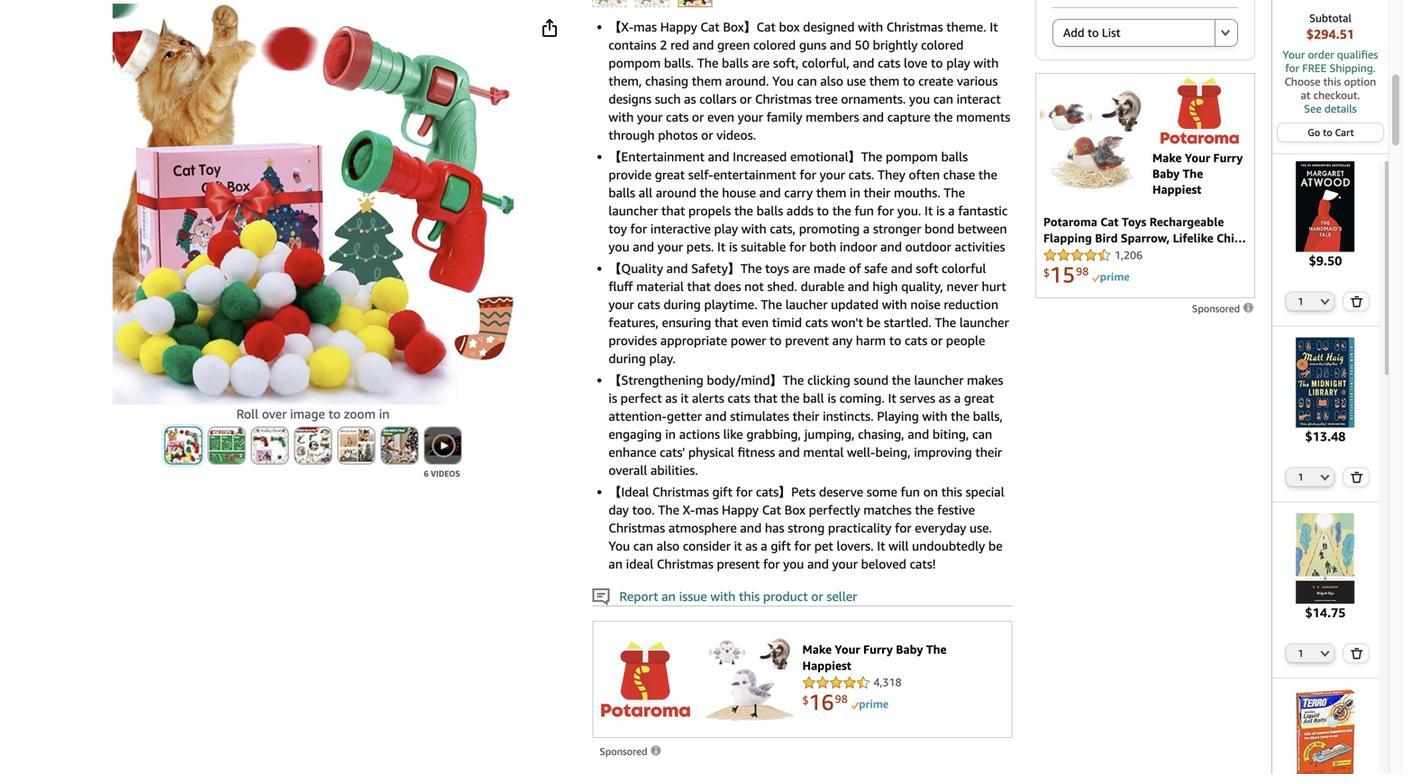 Task type: locate. For each thing, give the bounding box(es) containing it.
this up festive
[[942, 484, 963, 499]]

1 vertical spatial this
[[942, 484, 963, 499]]

0 horizontal spatial cat
[[701, 19, 720, 34]]

this down present
[[739, 589, 760, 604]]

to
[[1088, 26, 1099, 40], [931, 55, 943, 70], [903, 73, 915, 88], [1323, 127, 1333, 138], [817, 203, 829, 218], [770, 333, 782, 348], [889, 333, 902, 348], [329, 406, 341, 421]]

sponsored
[[1192, 303, 1243, 315], [600, 746, 650, 757]]

launcher down reduction
[[960, 315, 1009, 330]]

option group
[[587, 0, 1012, 11]]

1 vertical spatial great
[[964, 391, 994, 405]]

2 horizontal spatial them
[[870, 73, 900, 88]]

report an issue with this product or seller
[[610, 589, 857, 604]]

1 vertical spatial it
[[734, 538, 742, 553]]

their down they
[[864, 185, 891, 200]]

0 vertical spatial you
[[909, 91, 930, 106]]

delete image
[[1350, 295, 1364, 307], [1350, 471, 1364, 483]]

all
[[639, 185, 653, 200]]

2 vertical spatial their
[[976, 445, 1002, 459]]

mas
[[634, 19, 657, 34], [695, 502, 719, 517]]

list
[[1102, 26, 1121, 40]]

happy up red in the top left of the page
[[660, 19, 697, 34]]

fun down cats.
[[855, 203, 874, 218]]

harm
[[856, 333, 886, 348]]

day
[[609, 502, 629, 517]]

people
[[946, 333, 985, 348]]

0 horizontal spatial also
[[657, 538, 680, 553]]

playing
[[877, 409, 919, 423]]

with up biting,
[[922, 409, 948, 423]]

does
[[714, 279, 741, 294]]

0 vertical spatial cat
[[701, 19, 720, 34]]

1 vertical spatial gift
[[771, 538, 791, 553]]

you up ideal
[[609, 538, 630, 553]]

dropdown image
[[1321, 298, 1330, 305]]

fun
[[855, 203, 874, 218], [901, 484, 920, 499]]

0 horizontal spatial great
[[655, 167, 685, 182]]

【entertainment
[[609, 149, 705, 164]]

through
[[609, 127, 655, 142]]

1 horizontal spatial mas
[[695, 502, 719, 517]]

0 horizontal spatial happy
[[660, 19, 697, 34]]

see
[[1304, 102, 1322, 115]]

cats.
[[849, 167, 875, 182]]

roll over image to zoom in
[[236, 406, 390, 421]]

happy
[[660, 19, 697, 34], [722, 502, 759, 517]]

with up various
[[974, 55, 999, 70]]

1 vertical spatial fun
[[901, 484, 920, 499]]

consider
[[683, 538, 731, 553]]

physical
[[688, 445, 734, 459]]

2 horizontal spatial you
[[909, 91, 930, 106]]

1 vertical spatial are
[[793, 261, 810, 276]]

during
[[664, 297, 701, 312], [609, 351, 646, 366]]

for up the carry
[[800, 167, 817, 182]]

for up 'stronger'
[[877, 203, 894, 218]]

them up the collars
[[692, 73, 722, 88]]

0 vertical spatial be
[[867, 315, 881, 330]]

quality,
[[901, 279, 944, 294]]

0 vertical spatial an
[[609, 556, 623, 571]]

the handmaid&#39;s tale image
[[1281, 161, 1371, 252]]

an left ideal
[[609, 556, 623, 571]]

as up present
[[746, 538, 758, 553]]

launcher up serves
[[914, 372, 964, 387]]

$13.48
[[1306, 429, 1346, 444]]

0 horizontal spatial sponsored
[[600, 746, 650, 757]]

be
[[867, 315, 881, 330], [989, 538, 1003, 553]]

are
[[752, 55, 770, 70], [793, 261, 810, 276]]

and down grabbing,
[[779, 445, 800, 459]]

leave feedback on sponsored ad element
[[1192, 303, 1255, 315], [600, 746, 663, 757]]

0 horizontal spatial fun
[[855, 203, 874, 218]]

serves
[[900, 391, 936, 405]]

with right issue
[[711, 589, 736, 604]]

balls up cats,
[[757, 203, 783, 218]]

videos
[[431, 469, 460, 478]]

1 delete image from the top
[[1350, 295, 1364, 307]]

1 vertical spatial sponsored
[[600, 746, 650, 757]]

1 vertical spatial in
[[379, 406, 390, 421]]

happy up atmosphere
[[722, 502, 759, 517]]

1 horizontal spatial are
[[793, 261, 810, 276]]

their down ball
[[793, 409, 820, 423]]

2 vertical spatial this
[[739, 589, 760, 604]]

None radio
[[1215, 19, 1238, 47]]

be up harm
[[867, 315, 881, 330]]

for down your
[[1285, 62, 1300, 74]]

box】cat
[[723, 19, 776, 34]]

increased
[[733, 149, 787, 164]]

0 horizontal spatial be
[[867, 315, 881, 330]]

0 horizontal spatial sponsored link
[[600, 742, 663, 761]]

both
[[810, 239, 837, 254]]

play.
[[649, 351, 676, 366]]

1 for $9.50
[[1298, 295, 1304, 307]]

go to cart
[[1308, 127, 1354, 138]]

startled.
[[884, 315, 932, 330]]

dropdown image
[[1221, 29, 1230, 36], [1321, 474, 1330, 481], [1321, 650, 1330, 657]]

1 horizontal spatial during
[[664, 297, 701, 312]]

mas up contains
[[634, 19, 657, 34]]

box
[[785, 502, 806, 517]]

checkout.
[[1314, 89, 1360, 101]]

0 vertical spatial play
[[947, 55, 970, 70]]

balls down provide
[[609, 185, 635, 200]]

you up capture
[[909, 91, 930, 106]]

the
[[934, 109, 953, 124], [979, 167, 998, 182], [700, 185, 719, 200], [734, 203, 753, 218], [833, 203, 851, 218], [892, 372, 911, 387], [781, 391, 800, 405], [951, 409, 970, 423], [915, 502, 934, 517]]

1 vertical spatial launcher
[[960, 315, 1009, 330]]

0 horizontal spatial even
[[707, 109, 735, 124]]

1 horizontal spatial an
[[662, 589, 676, 604]]

0 horizontal spatial their
[[793, 409, 820, 423]]

during down provides
[[609, 351, 646, 366]]

0 horizontal spatial colored
[[753, 37, 796, 52]]

delete image up 'malgudi days (penguin classics)' image
[[1350, 471, 1364, 483]]

red image
[[636, 0, 669, 6]]

2 delete image from the top
[[1350, 471, 1364, 483]]

x-
[[683, 502, 695, 517]]

it right theme.
[[990, 19, 998, 34]]

2 1 from the top
[[1298, 471, 1304, 483]]

1 horizontal spatial sponsored
[[1192, 303, 1243, 315]]

1 vertical spatial their
[[793, 409, 820, 423]]

material
[[636, 279, 684, 294]]

the down noise
[[935, 315, 956, 330]]

festive
[[937, 502, 975, 517]]

1 vertical spatial you
[[609, 538, 630, 553]]

box
[[779, 19, 800, 34]]

2 horizontal spatial their
[[976, 445, 1002, 459]]

the down house
[[734, 203, 753, 218]]

None submit
[[1216, 20, 1237, 46], [1344, 292, 1369, 310], [165, 428, 201, 464], [209, 428, 245, 464], [252, 428, 288, 464], [295, 428, 331, 464], [338, 428, 374, 464], [382, 428, 418, 464], [425, 428, 461, 464], [1344, 468, 1369, 486], [1344, 644, 1369, 662], [1216, 20, 1237, 46], [1344, 292, 1369, 310], [165, 428, 201, 464], [209, 428, 245, 464], [252, 428, 288, 464], [295, 428, 331, 464], [338, 428, 374, 464], [382, 428, 418, 464], [425, 428, 461, 464], [1344, 468, 1369, 486], [1344, 644, 1369, 662]]

1 vertical spatial dropdown image
[[1321, 474, 1330, 481]]

collars
[[700, 91, 737, 106]]

high
[[873, 279, 898, 294]]

0 vertical spatial leave feedback on sponsored ad element
[[1192, 303, 1255, 315]]

launcher
[[609, 203, 658, 218], [960, 315, 1009, 330], [914, 372, 964, 387]]

you up product
[[783, 556, 804, 571]]

1 horizontal spatial you
[[783, 556, 804, 571]]

with down designs
[[609, 109, 634, 124]]

Add to List radio
[[1053, 19, 1215, 47]]

1 vertical spatial 1
[[1298, 471, 1304, 483]]

colored
[[753, 37, 796, 52], [921, 37, 964, 52]]

0 vertical spatial are
[[752, 55, 770, 70]]

hggha christmas cat toy balls with 2 launchers, xmas cat gift box, interactive kitten toys for indoor cats self play, suitable for training and playing. funny, puzzle, furry. image
[[113, 4, 514, 405]]

power
[[731, 333, 766, 348]]

prevent
[[785, 333, 829, 348]]

you down soft,
[[773, 73, 794, 88]]

1 1 from the top
[[1298, 295, 1304, 307]]

fun left on
[[901, 484, 920, 499]]

Add to List submit
[[1054, 20, 1215, 46]]

0 vertical spatial gift
[[712, 484, 733, 499]]

1 horizontal spatial sponsored link
[[1192, 302, 1255, 315]]

actions
[[679, 427, 720, 441]]

0 vertical spatial 1
[[1298, 295, 1304, 307]]

instincts.
[[823, 409, 874, 423]]

6
[[424, 469, 429, 478]]

order
[[1308, 48, 1335, 61]]

1 horizontal spatial their
[[864, 185, 891, 200]]

christmas up the x-
[[653, 484, 709, 499]]

1 vertical spatial mas
[[695, 502, 719, 517]]

the midnight library: a gma book club pick (a novel) image
[[1281, 337, 1371, 428]]

shipping.
[[1330, 62, 1376, 74]]

and up self-
[[708, 149, 730, 164]]

1 horizontal spatial also
[[821, 73, 844, 88]]

0 vertical spatial you
[[773, 73, 794, 88]]

it up present
[[734, 538, 742, 553]]

is down the clicking
[[828, 391, 836, 405]]

1 vertical spatial also
[[657, 538, 680, 553]]

pompom up often
[[886, 149, 938, 164]]

cat down red/green icon
[[701, 19, 720, 34]]

colored down theme.
[[921, 37, 964, 52]]

0 horizontal spatial are
[[752, 55, 770, 70]]

cats up prevent
[[805, 315, 828, 330]]

as
[[684, 91, 696, 106], [665, 391, 677, 405], [939, 391, 951, 405], [746, 538, 758, 553]]

1 horizontal spatial play
[[947, 55, 970, 70]]

1 horizontal spatial this
[[942, 484, 963, 499]]

well-
[[847, 445, 876, 459]]

0 vertical spatial dropdown image
[[1221, 29, 1230, 36]]

use.
[[970, 520, 992, 535]]

option
[[1344, 75, 1377, 88]]

1 horizontal spatial colored
[[921, 37, 964, 52]]

0 vertical spatial even
[[707, 109, 735, 124]]

activities
[[955, 239, 1005, 254]]

0 horizontal spatial pompom
[[609, 55, 661, 70]]

members
[[806, 109, 859, 124]]

that down playtime.
[[715, 315, 738, 330]]

getter
[[667, 409, 702, 423]]

or down the collars
[[692, 109, 704, 124]]

gift down has
[[771, 538, 791, 553]]

dropdown image for $14.75
[[1321, 650, 1330, 657]]

launcher down all
[[609, 203, 658, 218]]

50
[[855, 37, 870, 52]]

1 horizontal spatial it
[[734, 538, 742, 553]]

2 horizontal spatial this
[[1324, 75, 1342, 88]]

even down the collars
[[707, 109, 735, 124]]

image
[[290, 406, 325, 421]]

designed
[[803, 19, 855, 34]]

and down 'pet'
[[808, 556, 829, 571]]

during up ensuring
[[664, 297, 701, 312]]

you.
[[897, 203, 921, 218]]

0 vertical spatial mas
[[634, 19, 657, 34]]

their down 'balls,'
[[976, 445, 1002, 459]]

chasing,
[[858, 427, 905, 441]]

terro t300b liquid ant killer, 12 bait stations image
[[1281, 689, 1371, 774]]

1 horizontal spatial gift
[[771, 538, 791, 553]]

with
[[858, 19, 883, 34], [974, 55, 999, 70], [609, 109, 634, 124], [742, 221, 767, 236], [882, 297, 907, 312], [922, 409, 948, 423], [711, 589, 736, 604]]

2 colored from the left
[[921, 37, 964, 52]]

won't
[[832, 315, 863, 330]]

gift
[[712, 484, 733, 499], [771, 538, 791, 553]]

0 horizontal spatial in
[[379, 406, 390, 421]]

and left 50
[[830, 37, 852, 52]]

1 horizontal spatial leave feedback on sponsored ad element
[[1192, 303, 1255, 315]]

malgudi days (penguin classics) image
[[1281, 513, 1371, 604]]

special
[[966, 484, 1005, 499]]

play down propels on the top
[[714, 221, 738, 236]]

pompom down contains
[[609, 55, 661, 70]]

1 vertical spatial happy
[[722, 502, 759, 517]]

soft
[[916, 261, 939, 276]]

promoting
[[799, 221, 860, 236]]

1 vertical spatial an
[[662, 589, 676, 604]]

mouths.
[[894, 185, 941, 200]]

0 horizontal spatial during
[[609, 351, 646, 366]]

2 vertical spatial 1
[[1298, 647, 1304, 659]]

your down the fluff
[[609, 297, 634, 312]]

1 vertical spatial pompom
[[886, 149, 938, 164]]

with up 50
[[858, 19, 883, 34]]

1 colored from the left
[[753, 37, 796, 52]]

0 horizontal spatial you
[[609, 239, 630, 254]]

1 vertical spatial delete image
[[1350, 471, 1364, 483]]

0 vertical spatial it
[[681, 391, 689, 405]]

0 vertical spatial in
[[850, 185, 861, 200]]

ornaments.
[[841, 91, 906, 106]]

balls down green
[[722, 55, 749, 70]]

1 vertical spatial play
[[714, 221, 738, 236]]

details
[[1325, 102, 1357, 115]]

abilities.
[[651, 463, 698, 477]]

1 left dropdown icon
[[1298, 295, 1304, 307]]

0 vertical spatial delete image
[[1350, 295, 1364, 307]]

that left does
[[687, 279, 711, 294]]

pompom
[[609, 55, 661, 70], [886, 149, 938, 164]]

0 vertical spatial also
[[821, 73, 844, 88]]

3 1 from the top
[[1298, 647, 1304, 659]]

cats up photos
[[666, 109, 689, 124]]

the down "shed."
[[761, 297, 782, 312]]

2 vertical spatial dropdown image
[[1321, 650, 1330, 657]]

0 vertical spatial great
[[655, 167, 685, 182]]

that up the stimulates
[[754, 391, 778, 405]]

entertainment
[[713, 167, 796, 182]]

for down cats,
[[790, 239, 806, 254]]

1 horizontal spatial be
[[989, 538, 1003, 553]]

stronger
[[873, 221, 922, 236]]

colored up soft,
[[753, 37, 796, 52]]

0 vertical spatial this
[[1324, 75, 1342, 88]]

them up ornaments.
[[870, 73, 900, 88]]

1 vertical spatial even
[[742, 315, 769, 330]]

$14.75
[[1306, 605, 1346, 620]]

1 vertical spatial be
[[989, 538, 1003, 553]]



Task type: describe. For each thing, give the bounding box(es) containing it.
the right the chase
[[979, 167, 998, 182]]

0 horizontal spatial them
[[692, 73, 722, 88]]

colorful
[[942, 261, 986, 276]]

bond
[[925, 221, 954, 236]]

and up 'high' in the right of the page
[[891, 261, 913, 276]]

family
[[767, 109, 803, 124]]

that down around
[[662, 203, 685, 218]]

can up ideal
[[634, 538, 653, 553]]

moments
[[956, 109, 1011, 124]]

subtotal $294.51
[[1307, 12, 1355, 41]]

ideal
[[626, 556, 654, 571]]

engaging
[[609, 427, 662, 441]]

0 horizontal spatial this
[[739, 589, 760, 604]]

0 vertical spatial sponsored link
[[1192, 302, 1255, 315]]

like
[[723, 427, 743, 441]]

everyday
[[915, 520, 967, 535]]

for up will
[[895, 520, 912, 535]]

go to cart link
[[1278, 123, 1383, 142]]

your down the lovers.
[[832, 556, 858, 571]]

1 for $14.75
[[1298, 647, 1304, 659]]

is up bond
[[936, 203, 945, 218]]

makes
[[967, 372, 1004, 387]]

brightly
[[873, 37, 918, 52]]

and down the "alerts"
[[705, 409, 727, 423]]

the up serves
[[892, 372, 911, 387]]

coming.
[[840, 391, 885, 405]]

balls,
[[973, 409, 1003, 423]]

designs
[[609, 91, 652, 106]]

to up create
[[931, 55, 943, 70]]

cats down body/mind】the
[[728, 391, 750, 405]]

it left will
[[877, 538, 886, 553]]

practicality
[[828, 520, 892, 535]]

it right pets.
[[717, 239, 726, 254]]

with down 'high' in the right of the page
[[882, 297, 907, 312]]

6 videos
[[424, 469, 460, 478]]

your up videos.
[[738, 109, 763, 124]]

mental
[[803, 445, 844, 459]]

this inside your order qualifies for free shipping. choose this option at checkout. see details
[[1324, 75, 1342, 88]]

1 vertical spatial sponsored link
[[600, 742, 663, 761]]

and up the material
[[667, 261, 688, 276]]

the up propels on the top
[[700, 185, 719, 200]]

the down on
[[915, 502, 934, 517]]

fitness
[[738, 445, 775, 459]]

1 horizontal spatial them
[[816, 185, 847, 200]]

is left perfect on the left bottom of page
[[609, 391, 617, 405]]

product
[[763, 589, 808, 604]]

balls.
[[664, 55, 694, 70]]

to down love
[[903, 73, 915, 88]]

christmas up family
[[755, 91, 812, 106]]

to down timid
[[770, 333, 782, 348]]

between
[[958, 221, 1007, 236]]

christmas up brightly
[[887, 19, 943, 34]]

made
[[814, 261, 846, 276]]

tree
[[815, 91, 838, 106]]

can down 'balls,'
[[973, 427, 993, 441]]

your down emotional】the
[[820, 167, 845, 182]]

house
[[722, 185, 756, 200]]

the left ball
[[781, 391, 800, 405]]

add to list option group
[[1053, 19, 1238, 47]]

love
[[904, 55, 928, 70]]

and down 'stronger'
[[881, 239, 902, 254]]

0 vertical spatial pompom
[[609, 55, 661, 70]]

2 vertical spatial launcher
[[914, 372, 964, 387]]

cats,
[[770, 221, 796, 236]]

2 horizontal spatial in
[[850, 185, 861, 200]]

1 horizontal spatial great
[[964, 391, 994, 405]]

photos
[[658, 127, 698, 142]]

0 vertical spatial fun
[[855, 203, 874, 218]]

some
[[867, 484, 898, 499]]

is up safety】the
[[729, 239, 738, 254]]

a up bond
[[948, 203, 955, 218]]

to up promoting
[[817, 203, 829, 218]]

updated
[[831, 297, 879, 312]]

1 horizontal spatial even
[[742, 315, 769, 330]]

them,
[[609, 73, 642, 88]]

and down playing
[[908, 427, 929, 441]]

1 vertical spatial cat
[[762, 502, 781, 517]]

and down of
[[848, 279, 869, 294]]

to down startled.
[[889, 333, 902, 348]]

sound
[[854, 372, 889, 387]]

create
[[919, 73, 954, 88]]

pets.
[[687, 239, 714, 254]]

free
[[1303, 62, 1327, 74]]

go
[[1308, 127, 1321, 138]]

colorful,
[[802, 55, 850, 70]]

interactive
[[650, 221, 711, 236]]

delete image for $13.48
[[1350, 471, 1364, 483]]

perfect
[[621, 391, 662, 405]]

zoom
[[344, 406, 376, 421]]

cats down the material
[[638, 297, 660, 312]]

0 horizontal spatial you
[[609, 538, 630, 553]]

choose
[[1285, 75, 1321, 88]]

playtime.
[[704, 297, 758, 312]]

for right present
[[763, 556, 780, 571]]

and down 50
[[853, 55, 875, 70]]

the down the chase
[[944, 185, 965, 200]]

to right go
[[1323, 127, 1333, 138]]

0 horizontal spatial play
[[714, 221, 738, 236]]

durable
[[801, 279, 845, 294]]

stimulates
[[730, 409, 789, 423]]

with up suitable
[[742, 221, 767, 236]]

the up promoting
[[833, 203, 851, 218]]

your down such
[[637, 109, 663, 124]]

shed.
[[767, 279, 798, 294]]

strong
[[788, 520, 825, 535]]

christmas down too.
[[609, 520, 665, 535]]

has
[[765, 520, 785, 535]]

self-
[[688, 167, 713, 182]]

1 for $13.48
[[1298, 471, 1304, 483]]

and down entertainment
[[760, 185, 781, 200]]

1 vertical spatial you
[[609, 239, 630, 254]]

to inside radio
[[1088, 26, 1099, 40]]

cats'
[[660, 445, 685, 459]]

and up 【quality
[[633, 239, 654, 254]]

2 vertical spatial in
[[665, 427, 676, 441]]

ball
[[803, 391, 824, 405]]

your down the interactive
[[658, 239, 683, 254]]

report
[[620, 589, 659, 604]]

around
[[656, 185, 697, 200]]

0 horizontal spatial leave feedback on sponsored ad element
[[600, 746, 663, 757]]

too.
[[632, 502, 655, 517]]

0 vertical spatial happy
[[660, 19, 697, 34]]

emotional】the
[[790, 149, 883, 164]]

christmas down 'consider'
[[657, 556, 714, 571]]

the up biting,
[[951, 409, 970, 423]]

for right toy
[[630, 221, 647, 236]]

ensuring
[[662, 315, 711, 330]]

cats down brightly
[[878, 55, 901, 70]]

0 horizontal spatial gift
[[712, 484, 733, 499]]

it up playing
[[888, 391, 897, 405]]

the right capture
[[934, 109, 953, 124]]

2 vertical spatial you
[[783, 556, 804, 571]]

for inside your order qualifies for free shipping. choose this option at checkout. see details
[[1285, 62, 1300, 74]]

this inside 【x-mas happy cat box】cat box designed with christmas theme. it contains 2 red and green colored guns and 50 brightly colored pompom balls. the balls are soft, colorful, and cats love to play with them, chasing them around. you can also use them to create various designs such as collars or christmas tree ornaments. you can interact with your cats or even your family members and capture the moments through photos or videos. 【entertainment and increased emotional】the pompom balls provide great self-entertainment for your cats. they often chase the balls all around the house and carry them in their mouths. the launcher that propels the balls adds to the fun for you. it is a fantastic toy for interactive play with cats, promoting a stronger bond between you and your pets. it is suitable for both indoor and outdoor activities 【quality and safety】the toys are made of safe and soft colorful fluff material that does not shed. durable and high quality, never hurt your cats during playtime. the laucher updated with noise reduction features, ensuring that even timid cats won't be startled. the launcher provides appropriate power to prevent any harm to cats or people during play. 【strengthening body/mind】the clicking sound the launcher makes is perfect as it alerts cats that the ball is coming. it serves as a great attention-getter and stimulates their instincts. playing with the balls, engaging in actions like grabbing, jumping, chasing, and biting, can enhance cats' physical fitness and mental well-being, improving their overall abilities. 【ideal christmas gift for cats】pets deserve some fun on this special day too. the x-mas happy cat box perfectly matches the festive christmas atmosphere and has strong practicality for everyday use. you can also consider it as a gift for pet lovers. it will undoubtedly be an ideal christmas present for you and your beloved cats!
[[942, 484, 963, 499]]

dropdown image for $13.48
[[1321, 474, 1330, 481]]

0 vertical spatial launcher
[[609, 203, 658, 218]]

jumping,
[[805, 427, 855, 441]]

can down colorful,
[[797, 73, 817, 88]]

0 horizontal spatial mas
[[634, 19, 657, 34]]

subtotal
[[1310, 12, 1352, 24]]

a down has
[[761, 538, 768, 553]]

report an issue with this product or seller link
[[592, 588, 857, 605]]

indoor
[[840, 239, 877, 254]]

the right balls.
[[697, 55, 719, 70]]

and down ornaments.
[[863, 109, 884, 124]]

add to list
[[1064, 26, 1121, 40]]

guns
[[799, 37, 827, 52]]

for down fitness
[[736, 484, 753, 499]]

beloved
[[861, 556, 907, 571]]

outdoor
[[905, 239, 952, 254]]

safe
[[864, 261, 888, 276]]

1 vertical spatial during
[[609, 351, 646, 366]]

toys
[[765, 261, 789, 276]]

with inside report an issue with this product or seller link
[[711, 589, 736, 604]]

any
[[832, 333, 853, 348]]

grabbing,
[[747, 427, 801, 441]]

roll
[[236, 406, 259, 421]]

0 vertical spatial during
[[664, 297, 701, 312]]

as up getter
[[665, 391, 677, 405]]

an inside 【x-mas happy cat box】cat box designed with christmas theme. it contains 2 red and green colored guns and 50 brightly colored pompom balls. the balls are soft, colorful, and cats love to play with them, chasing them around. you can also use them to create various designs such as collars or christmas tree ornaments. you can interact with your cats or even your family members and capture the moments through photos or videos. 【entertainment and increased emotional】the pompom balls provide great self-entertainment for your cats. they often chase the balls all around the house and carry them in their mouths. the launcher that propels the balls adds to the fun for you. it is a fantastic toy for interactive play with cats, promoting a stronger bond between you and your pets. it is suitable for both indoor and outdoor activities 【quality and safety】the toys are made of safe and soft colorful fluff material that does not shed. durable and high quality, never hurt your cats during playtime. the laucher updated with noise reduction features, ensuring that even timid cats won't be startled. the launcher provides appropriate power to prevent any harm to cats or people during play. 【strengthening body/mind】the clicking sound the launcher makes is perfect as it alerts cats that the ball is coming. it serves as a great attention-getter and stimulates their instincts. playing with the balls, engaging in actions like grabbing, jumping, chasing, and biting, can enhance cats' physical fitness and mental well-being, improving their overall abilities. 【ideal christmas gift for cats】pets deserve some fun on this special day too. the x-mas happy cat box perfectly matches the festive christmas atmosphere and has strong practicality for everyday use. you can also consider it as a gift for pet lovers. it will undoubtedly be an ideal christmas present for you and your beloved cats!
[[609, 556, 623, 571]]

improving
[[914, 445, 972, 459]]

1 horizontal spatial pompom
[[886, 149, 938, 164]]

balls up the chase
[[941, 149, 968, 164]]

report an issue with this product or seller image
[[592, 588, 610, 605]]

cats】pets
[[756, 484, 816, 499]]

the left the x-
[[658, 502, 680, 517]]

capture
[[888, 109, 931, 124]]

fluff
[[609, 279, 633, 294]]

0 vertical spatial sponsored
[[1192, 303, 1243, 315]]

and left has
[[740, 520, 762, 535]]

for down strong at right bottom
[[794, 538, 811, 553]]

red/green image
[[679, 0, 712, 6]]

as right such
[[684, 91, 696, 106]]

and right red in the top left of the page
[[693, 37, 714, 52]]

it right you.
[[925, 203, 933, 218]]

green image
[[593, 0, 626, 6]]

never
[[947, 279, 979, 294]]

a up biting,
[[954, 391, 961, 405]]

or down around.
[[740, 91, 752, 106]]

noise
[[911, 297, 941, 312]]

deserve
[[819, 484, 864, 499]]

delete image for $9.50
[[1350, 295, 1364, 307]]

0 vertical spatial their
[[864, 185, 891, 200]]

features,
[[609, 315, 659, 330]]

dropdown image inside add to list option group
[[1221, 29, 1230, 36]]

to left the zoom
[[329, 406, 341, 421]]

1 horizontal spatial happy
[[722, 502, 759, 517]]

or left seller
[[811, 589, 823, 604]]

of
[[849, 261, 861, 276]]

【ideal
[[609, 484, 649, 499]]

or left people
[[931, 333, 943, 348]]

pet
[[815, 538, 834, 553]]

such
[[655, 91, 681, 106]]

provide
[[609, 167, 652, 182]]

interact
[[957, 91, 1001, 106]]

qualifies
[[1337, 48, 1379, 61]]

delete image
[[1350, 647, 1364, 659]]

1 horizontal spatial you
[[773, 73, 794, 88]]

cats down startled.
[[905, 333, 928, 348]]

can down create
[[934, 91, 953, 106]]

as right serves
[[939, 391, 951, 405]]

perfectly
[[809, 502, 860, 517]]

or left videos.
[[701, 127, 713, 142]]



Task type: vqa. For each thing, say whether or not it's contained in the screenshot.
an
yes



